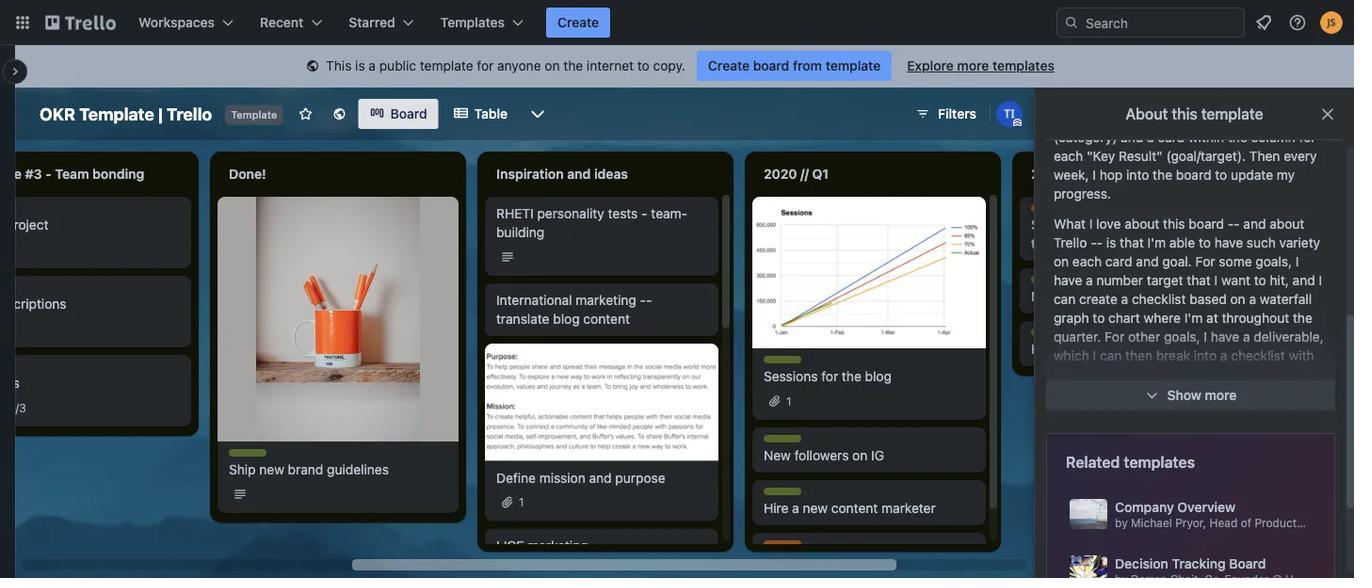 Task type: describe. For each thing, give the bounding box(es) containing it.
public
[[379, 58, 416, 73]]

2019 // Q4 text field
[[1020, 159, 1261, 189]]

over,
[[1253, 442, 1282, 458]]

and right hit, on the right top of the page
[[1293, 273, 1316, 288]]

when we started using objectives and key results (okrs) for goal-setting at buffer, we were eager to have a way to track our individual progress on our goals and to share our progress with teammates. this trello board is my solution for okr planning. i create a column for each "objective" (category) and a card within the column for each "key result" (goal/target). then every week, i hop into the board to update my progress.
[[1054, 0, 1327, 202]]

starred
[[349, 15, 395, 30]]

love
[[1097, 216, 1121, 232]]

Search field
[[1080, 8, 1244, 37]]

update
[[1231, 167, 1274, 183]]

research data warehouses link
[[1032, 340, 1250, 359]]

1 horizontal spatial template
[[231, 109, 277, 121]]

planning.
[[1231, 92, 1287, 107]]

new followers on ig link
[[764, 446, 975, 465]]

a down throughout
[[1243, 329, 1251, 345]]

about this template
[[1126, 105, 1264, 123]]

a up chart
[[1122, 292, 1129, 307]]

board down (goal/target).
[[1176, 167, 1212, 183]]

have up some
[[1215, 235, 1244, 251]]

is left over,
[[1240, 442, 1250, 458]]

0 horizontal spatial when
[[1054, 536, 1087, 552]]

(okrs)
[[1102, 16, 1146, 32]]

head
[[1210, 516, 1238, 529]]

to left do.
[[1232, 480, 1244, 496]]

0 vertical spatial each
[[1175, 111, 1205, 126]]

define
[[496, 470, 536, 486]]

1 horizontal spatial we
[[1307, 16, 1324, 32]]

search image
[[1065, 15, 1080, 30]]

lice
[[496, 538, 524, 553]]

1 horizontal spatial our
[[1191, 54, 1211, 70]]

data
[[1092, 341, 1118, 357]]

graph
[[1054, 310, 1090, 326]]

some
[[1219, 254, 1253, 269]]

quarter.
[[1054, 329, 1102, 345]]

every
[[1284, 148, 1318, 164]]

// for q1
[[801, 166, 809, 182]]

filters button
[[910, 99, 983, 129]]

other
[[1129, 329, 1161, 345]]

customize views image
[[529, 105, 547, 123]]

sm image
[[303, 57, 322, 76]]

i right which
[[1093, 348, 1097, 364]]

this is a public template for anyone on the internet to copy.
[[326, 58, 686, 73]]

done new followers on ig
[[764, 436, 885, 463]]

a left public
[[369, 58, 376, 73]]

and right mission
[[589, 470, 612, 486]]

card inside what i love about this board -- and about trello -- is that i'm able to have such variety on each card and goal. for some goals, i have a number target that i want to hit, and i can create a checklist based on a waterfall graph to chart where i'm at throughout the quarter. for other goals, i have a deliverable, which i can then break into a checklist with different stages and add a due date. or if i have an output goal, i can visually check off different parts of the projects. throughout the quarter, i can drag krs to the done column, and when the quarter is over, i can move everything to a "history" column to look back on what i was able to do. also, whenever new ideas come up, i keep a "swipe file" column to jot down inspiration when it strikes.
[[1106, 254, 1133, 269]]

by
[[1115, 516, 1128, 529]]

1 vertical spatial templates
[[1124, 454, 1196, 471]]

a up product
[[1281, 499, 1288, 514]]

new inside done hire a new content marketer
[[803, 500, 828, 516]]

if
[[1296, 367, 1304, 382]]

0 notifications image
[[1253, 11, 1276, 34]]

result"
[[1119, 148, 1163, 164]]

0 horizontal spatial we
[[1093, 0, 1110, 13]]

is left public
[[355, 58, 365, 73]]

0 horizontal spatial 1
[[10, 401, 16, 414]]

guidelines
[[327, 462, 389, 478]]

deliverable,
[[1254, 329, 1324, 345]]

for left anyone
[[477, 58, 494, 73]]

where
[[1144, 310, 1181, 326]]

have up 10
[[1054, 273, 1083, 288]]

and down track
[[1251, 54, 1274, 70]]

0 horizontal spatial for
[[1105, 329, 1125, 345]]

color: lime, title: "done" element for hire a new content marketer
[[764, 488, 802, 502]]

company
[[1115, 500, 1174, 515]]

i left was
[[1168, 480, 1171, 496]]

create inside what i love about this board -- and about trello -- is that i'm able to have such variety on each card and goal. for some goals, i have a number target that i want to hit, and i can create a checklist based on a waterfall graph to chart where i'm at throughout the quarter. for other goals, i have a deliverable, which i can then break into a checklist with different stages and add a due date. or if i have an output goal, i can visually check off different parts of the projects. throughout the quarter, i can drag krs to the done column, and when the quarter is over, i can move everything to a "history" column to look back on what i was able to do. also, whenever new ideas come up, i keep a "swipe file" column to jot down inspiration when it strikes.
[[1080, 292, 1118, 307]]

template inside board name text box
[[79, 104, 154, 124]]

buffer,
[[1263, 16, 1303, 32]]

product
[[1255, 516, 1297, 529]]

1 vertical spatial each
[[1054, 148, 1084, 164]]

videos
[[1114, 289, 1154, 304]]

column up the then
[[1252, 130, 1296, 145]]

1 horizontal spatial 1
[[519, 496, 524, 509]]

move
[[1054, 461, 1087, 477]]

to down (okrs)
[[1125, 35, 1137, 51]]

want
[[1222, 273, 1251, 288]]

new right 10
[[1085, 289, 1110, 304]]

anyone
[[497, 58, 541, 73]]

2 different from the top
[[1054, 405, 1106, 420]]

to left hit, on the right top of the page
[[1255, 273, 1267, 288]]

blog inside international marketing -- translate blog content
[[553, 311, 580, 327]]

the down result"
[[1153, 167, 1173, 183]]

new inside done ship new brand guidelines
[[259, 462, 284, 478]]

i left want
[[1215, 273, 1218, 288]]

strikes.
[[1102, 536, 1146, 552]]

projects.
[[1183, 405, 1237, 420]]

team-
[[651, 206, 688, 221]]

to up also,
[[1290, 461, 1303, 477]]

down
[[1210, 518, 1243, 533]]

check
[[1262, 386, 1299, 401]]

what i love about this board -- and about trello -- is that i'm able to have such variety on each card and goal. for some goals, i have a number target that i want to hit, and i can create a checklist based on a waterfall graph to chart where i'm at throughout the quarter. for other goals, i have a deliverable, which i can then break into a checklist with different stages and add a due date. or if i have an output goal, i can visually check off different parts of the projects. throughout the quarter, i can drag krs to the done column, and when the quarter is over, i can move everything to a "history" column to look back on what i was able to do. also, whenever new ideas come up, i keep a "swipe file" column to jot down inspiration when it strikes.
[[1054, 216, 1324, 552]]

i right over,
[[1286, 442, 1289, 458]]

the down drag
[[1168, 442, 1188, 458]]

2020 // q1
[[764, 166, 829, 182]]

with inside what i love about this board -- and about trello -- is that i'm able to have such variety on each card and goal. for some goals, i have a number target that i want to hit, and i can create a checklist based on a waterfall graph to chart where i'm at throughout the quarter. for other goals, i have a deliverable, which i can then break into a checklist with different stages and add a due date. or if i have an output goal, i can visually check off different parts of the projects. throughout the quarter, i can drag krs to the done column, and when the quarter is over, i can move everything to a "history" column to look back on what i was able to do. also, whenever new ideas come up, i keep a "swipe file" column to jot down inspiration when it strikes.
[[1289, 348, 1315, 364]]

and up such
[[1244, 216, 1267, 232]]

team
[[1032, 236, 1062, 252]]

to left jot
[[1175, 518, 1187, 533]]

for down using
[[1149, 16, 1166, 32]]

blog inside done sessions for the blog
[[865, 369, 892, 384]]

lice marketing
[[496, 538, 588, 553]]

star or unstar board image
[[298, 106, 313, 122]]

0 horizontal spatial this
[[326, 58, 352, 73]]

2019
[[1032, 166, 1063, 182]]

or
[[1278, 367, 1293, 382]]

to left copy.
[[638, 58, 650, 73]]

can down add
[[1188, 386, 1210, 401]]

which
[[1054, 348, 1090, 364]]

sessions for the blog link
[[764, 367, 975, 386]]

can up 'stages'
[[1100, 348, 1122, 364]]

with inside when we started using objectives and key results (okrs) for goal-setting at buffer, we were eager to have a way to track our individual progress on our goals and to share our progress with teammates. this trello board is my solution for okr planning. i create a column for each "objective" (category) and a card within the column for each "key result" (goal/target). then every week, i hop into the board to update my progress.
[[1135, 73, 1160, 89]]

the left internet on the left top of page
[[564, 58, 583, 73]]

is down love
[[1107, 235, 1117, 251]]

i down variety
[[1296, 254, 1299, 269]]

i right planning.
[[1290, 92, 1294, 107]]

visually
[[1214, 386, 1259, 401]]

1 vertical spatial able
[[1202, 480, 1228, 496]]

a up make 10 new videos
[[1086, 273, 1093, 288]]

on down everything
[[1116, 480, 1131, 496]]

and up goal,
[[1154, 367, 1176, 382]]

and up result"
[[1121, 130, 1144, 145]]

at inside what i love about this board -- and about trello -- is that i'm able to have such variety on each card and goal. for some goals, i have a number target that i want to hit, and i can create a checklist based on a waterfall graph to chart where i'm at throughout the quarter. for other goals, i have a deliverable, which i can then break into a checklist with different stages and add a due date. or if i have an output goal, i can visually check off different parts of the projects. throughout the quarter, i can drag krs to the done column, and when the quarter is over, i can move everything to a "history" column to look back on what i was able to do. also, whenever new ideas come up, i keep a "swipe file" column to jot down inspiration when it strikes.
[[1207, 310, 1219, 326]]

0 vertical spatial for
[[1196, 254, 1216, 269]]

done!
[[229, 166, 266, 182]]

// for q4
[[1067, 166, 1075, 182]]

i right if
[[1308, 367, 1311, 382]]

to left such
[[1199, 235, 1211, 251]]

explore
[[907, 58, 954, 73]]

on inside done new followers on ig
[[853, 448, 868, 463]]

and up target
[[1136, 254, 1159, 269]]

(goal/target).
[[1167, 148, 1246, 164]]

done inside what i love about this board -- and about trello -- is that i'm able to have such variety on each card and goal. for some goals, i have a number target that i want to hit, and i can create a checklist based on a waterfall graph to chart where i'm at throughout the quarter. for other goals, i have a deliverable, which i can then break into a checklist with different stages and add a due date. or if i have an output goal, i can visually check off different parts of the projects. throughout the quarter, i can drag krs to the done column, and when the quarter is over, i can move everything to a "history" column to look back on what i was able to do. also, whenever new ideas come up, i keep a "swipe file" column to jot down inspiration when it strikes.
[[1258, 423, 1290, 439]]

this inside when we started using objectives and key results (okrs) for goal-setting at buffer, we were eager to have a way to track our individual progress on our goals and to share our progress with teammates. this trello board is my solution for okr planning. i create a column for each "objective" (category) and a card within the column for each "key result" (goal/target). then every week, i hop into the board to update my progress.
[[1239, 73, 1265, 89]]

overview
[[1178, 500, 1236, 515]]

output
[[1105, 386, 1145, 401]]

color: lime, title: "done" element for sessions for the blog
[[764, 356, 802, 370]]

q4
[[1078, 166, 1097, 182]]

i left hop
[[1093, 167, 1096, 183]]

2 vertical spatial our
[[1054, 73, 1074, 89]]

throughout
[[1240, 405, 1311, 420]]

have left an
[[1054, 386, 1083, 401]]

- inside "rheti personality tests - team- building"
[[642, 206, 648, 221]]

what
[[1054, 216, 1086, 232]]

inspiration
[[496, 166, 564, 182]]

create for create board from template
[[708, 58, 750, 73]]

ideas inside what i love about this board -- and about trello -- is that i'm able to have such variety on each card and goal. for some goals, i have a number target that i want to hit, and i can create a checklist based on a waterfall graph to chart where i'm at throughout the quarter. for other goals, i have a deliverable, which i can then break into a checklist with different stages and add a due date. or if i have an output goal, i can visually check off different parts of the projects. throughout the quarter, i can drag krs to the done column, and when the quarter is over, i can move everything to a "history" column to look back on what i was able to do. also, whenever new ideas come up, i keep a "swipe file" column to jot down inspiration when it strikes.
[[1145, 499, 1178, 514]]

pryor,
[[1176, 516, 1207, 529]]

i left love
[[1090, 216, 1093, 232]]

0 horizontal spatial templates
[[993, 58, 1055, 73]]

2019 // q4
[[1032, 166, 1097, 182]]

copy.
[[653, 58, 686, 73]]

okr inside when we started using objectives and key results (okrs) for goal-setting at buffer, we were eager to have a way to track our individual progress on our goals and to share our progress with teammates. this trello board is my solution for okr planning. i create a column for each "objective" (category) and a card within the column for each "key result" (goal/target). then every week, i hop into the board to update my progress.
[[1200, 92, 1227, 107]]

rheti personality tests - team- building
[[496, 206, 688, 240]]

on down want
[[1231, 292, 1246, 307]]

a left way
[[1173, 35, 1180, 51]]

make 10 new videos
[[1032, 289, 1154, 304]]

i right hit, on the right top of the page
[[1319, 273, 1323, 288]]

were
[[1054, 35, 1083, 51]]

a up the due
[[1221, 348, 1228, 364]]

warehouses
[[1122, 341, 1195, 357]]

about
[[1126, 105, 1168, 123]]

decision tracking board link
[[1066, 552, 1316, 578]]

trello inside company overview by michael pryor, head of product @ trello
[[1314, 516, 1343, 529]]

to down make 10 new videos
[[1093, 310, 1105, 326]]

share content strategy with the team link
[[1032, 216, 1250, 253]]

the up drag
[[1160, 405, 1180, 420]]

a up was
[[1174, 461, 1181, 477]]

0 horizontal spatial able
[[1170, 235, 1196, 251]]

i right the up,
[[1241, 499, 1244, 514]]

it
[[1090, 536, 1098, 552]]

related
[[1066, 454, 1120, 471]]

1 vertical spatial checklist
[[1232, 348, 1286, 364]]

international
[[496, 293, 572, 308]]

for down the solution
[[1155, 111, 1172, 126]]

2020
[[764, 166, 798, 182]]

back to home image
[[45, 8, 116, 38]]

the inside share content strategy with the team
[[1203, 217, 1223, 233]]

the up column,
[[1054, 423, 1074, 439]]

on down team
[[1054, 254, 1069, 269]]

done for blog
[[764, 357, 792, 370]]

2 horizontal spatial 1
[[787, 394, 792, 408]]

1 vertical spatial board
[[1230, 556, 1266, 572]]

3
[[19, 401, 26, 414]]

hit,
[[1270, 273, 1290, 288]]

1 horizontal spatial goals,
[[1256, 254, 1293, 269]]

for down teammates.
[[1180, 92, 1197, 107]]

/
[[16, 401, 19, 414]]

Inspiration and ideas text field
[[485, 159, 726, 189]]

i down parts
[[1128, 423, 1132, 439]]

eager
[[1087, 35, 1122, 51]]

a up "(category)"
[[1096, 111, 1103, 126]]

to down (goal/target).
[[1215, 167, 1228, 183]]

and up buffer,
[[1265, 0, 1288, 13]]

0 vertical spatial this
[[1172, 105, 1198, 123]]

i right goal,
[[1181, 386, 1185, 401]]

research
[[1032, 341, 1088, 357]]

to up what
[[1158, 461, 1171, 477]]

and up everything
[[1106, 442, 1129, 458]]

to left share
[[1277, 54, 1290, 70]]

the up deliverable,
[[1293, 310, 1313, 326]]

a up result"
[[1147, 130, 1155, 145]]

each inside what i love about this board -- and about trello -- is that i'm able to have such variety on each card and goal. for some goals, i have a number target that i want to hit, and i can create a checklist based on a waterfall graph to chart where i'm at throughout the quarter. for other goals, i have a deliverable, which i can then break into a checklist with different stages and add a due date. or if i have an output goal, i can visually check off different parts of the projects. throughout the quarter, i can drag krs to the done column, and when the quarter is over, i can move everything to a "history" column to look back on what i was able to do. also, whenever new ideas come up, i keep a "swipe file" column to jot down inspiration when it strikes.
[[1073, 254, 1102, 269]]

1 / 3
[[10, 401, 26, 414]]

international marketing -- translate blog content link
[[496, 291, 707, 329]]

a left the due
[[1206, 367, 1214, 382]]



Task type: vqa. For each thing, say whether or not it's contained in the screenshot.
to
yes



Task type: locate. For each thing, give the bounding box(es) containing it.
0 vertical spatial create
[[558, 15, 599, 30]]

different down an
[[1054, 405, 1106, 420]]

color: lime, title: "done" element for new followers on ig
[[764, 435, 802, 449]]

0 horizontal spatial template
[[420, 58, 473, 73]]

2 vertical spatial with
[[1289, 348, 1315, 364]]

ideas inside text box
[[594, 166, 628, 182]]

about right love
[[1125, 216, 1160, 232]]

workspaces button
[[127, 8, 245, 38]]

progress.
[[1054, 186, 1112, 202]]

and up personality
[[567, 166, 591, 182]]

board inside what i love about this board -- and about trello -- is that i'm able to have such variety on each card and goal. for some goals, i have a number target that i want to hit, and i can create a checklist based on a waterfall graph to chart where i'm at throughout the quarter. for other goals, i have a deliverable, which i can then break into a checklist with different stages and add a due date. or if i have an output goal, i can visually check off different parts of the projects. throughout the quarter, i can drag krs to the done column, and when the quarter is over, i can move everything to a "history" column to look back on what i was able to do. also, whenever new ideas come up, i keep a "swipe file" column to jot down inspiration when it strikes.
[[1189, 216, 1225, 232]]

related templates
[[1066, 454, 1196, 471]]

0 horizontal spatial my
[[1107, 92, 1125, 107]]

1 vertical spatial for
[[1105, 329, 1125, 345]]

column down over,
[[1242, 461, 1287, 477]]

my down every
[[1277, 167, 1295, 183]]

column down the solution
[[1107, 111, 1151, 126]]

a right hire
[[792, 500, 800, 516]]

2 horizontal spatial content
[[1070, 217, 1117, 233]]

target
[[1147, 273, 1184, 288]]

2 vertical spatial content
[[832, 500, 878, 516]]

personality
[[537, 206, 605, 221]]

0 horizontal spatial that
[[1120, 235, 1144, 251]]

1 different from the top
[[1054, 367, 1106, 382]]

okr inside board name text box
[[40, 104, 75, 124]]

0 vertical spatial we
[[1093, 0, 1110, 13]]

ideas up michael
[[1145, 499, 1178, 514]]

1 horizontal spatial card
[[1158, 130, 1185, 145]]

quarter,
[[1077, 423, 1125, 439]]

// inside text box
[[801, 166, 809, 182]]

track
[[1227, 35, 1258, 51]]

0 horizontal spatial at
[[1207, 310, 1219, 326]]

@
[[1300, 516, 1311, 529]]

can down parts
[[1135, 423, 1157, 439]]

0 vertical spatial my
[[1107, 92, 1125, 107]]

1 horizontal spatial templates
[[1124, 454, 1196, 471]]

this member is an admin of this board. image
[[1014, 119, 1022, 127]]

results
[[1054, 16, 1099, 32]]

0 horizontal spatial okr
[[40, 104, 75, 124]]

that down strategy
[[1120, 235, 1144, 251]]

rheti
[[496, 206, 534, 221]]

0 vertical spatial into
[[1127, 167, 1150, 183]]

with up the solution
[[1135, 73, 1160, 89]]

1 vertical spatial we
[[1307, 16, 1324, 32]]

rheti personality tests - team- building link
[[496, 204, 707, 242]]

content left marketer
[[832, 500, 878, 516]]

1 vertical spatial content
[[584, 311, 630, 327]]

template inside create board from template link
[[826, 58, 881, 73]]

1 vertical spatial our
[[1191, 54, 1211, 70]]

of inside company overview by michael pryor, head of product @ trello
[[1241, 516, 1252, 529]]

1 // from the left
[[801, 166, 809, 182]]

more for explore
[[958, 58, 989, 73]]

1 horizontal spatial at
[[1247, 16, 1259, 32]]

at up track
[[1247, 16, 1259, 32]]

show
[[1168, 388, 1202, 403]]

public image
[[332, 106, 347, 122]]

then
[[1250, 148, 1281, 164]]

each up within
[[1175, 111, 1205, 126]]

share
[[1293, 54, 1327, 70]]

None text field
[[0, 159, 191, 189]]

1 horizontal spatial this
[[1239, 73, 1265, 89]]

the up over,
[[1235, 423, 1255, 439]]

new
[[1085, 289, 1110, 304], [259, 462, 284, 478], [1117, 499, 1142, 514], [803, 500, 828, 516]]

to down setting
[[1211, 35, 1223, 51]]

break
[[1157, 348, 1191, 364]]

1 vertical spatial goals,
[[1164, 329, 1201, 345]]

ship new brand guidelines link
[[229, 461, 447, 479]]

1 horizontal spatial when
[[1132, 442, 1165, 458]]

1 vertical spatial with
[[1174, 217, 1200, 233]]

more right explore
[[958, 58, 989, 73]]

this
[[326, 58, 352, 73], [1239, 73, 1265, 89]]

create for create
[[558, 15, 599, 30]]

// left q4
[[1067, 166, 1075, 182]]

1 vertical spatial my
[[1277, 167, 1295, 183]]

1 down sessions
[[787, 394, 792, 408]]

way
[[1184, 35, 1208, 51]]

look
[[1054, 480, 1080, 496]]

create up "(category)"
[[1054, 111, 1093, 126]]

can right over,
[[1293, 442, 1315, 458]]

10
[[1068, 289, 1082, 304]]

column,
[[1054, 442, 1102, 458]]

goal,
[[1148, 386, 1178, 401]]

is inside when we started using objectives and key results (okrs) for goal-setting at buffer, we were eager to have a way to track our individual progress on our goals and to share our progress with teammates. this trello board is my solution for okr planning. i create a column for each "objective" (category) and a card within the column for each "key result" (goal/target). then every week, i hop into the board to update my progress.
[[1093, 92, 1103, 107]]

i down based
[[1204, 329, 1208, 345]]

new
[[764, 448, 791, 463]]

done for content
[[764, 489, 792, 502]]

1 horizontal spatial more
[[1205, 388, 1237, 403]]

1 vertical spatial of
[[1241, 516, 1252, 529]]

trello inside board name text box
[[167, 104, 212, 124]]

0 vertical spatial more
[[958, 58, 989, 73]]

into inside when we started using objectives and key results (okrs) for goal-setting at buffer, we were eager to have a way to track our individual progress on our goals and to share our progress with teammates. this trello board is my solution for okr planning. i create a column for each "objective" (category) and a card within the column for each "key result" (goal/target). then every week, i hop into the board to update my progress.
[[1127, 167, 1150, 183]]

0 horizontal spatial of
[[1144, 405, 1157, 420]]

0 horizontal spatial blog
[[553, 311, 580, 327]]

with inside share content strategy with the team
[[1174, 217, 1200, 233]]

the
[[564, 58, 583, 73], [1228, 130, 1248, 145], [1153, 167, 1173, 183], [1203, 217, 1223, 233], [1293, 310, 1313, 326], [842, 369, 862, 384], [1160, 405, 1180, 420], [1054, 423, 1074, 439], [1235, 423, 1255, 439], [1168, 442, 1188, 458]]

done inside done sessions for the blog
[[764, 357, 792, 370]]

color: lime, title: "done" element up new
[[764, 356, 802, 370]]

0 vertical spatial checklist
[[1132, 292, 1186, 307]]

hire a new content marketer link
[[764, 499, 975, 518]]

done left brand
[[229, 450, 257, 463]]

0 vertical spatial able
[[1170, 235, 1196, 251]]

is up "(category)"
[[1093, 92, 1103, 107]]

filters
[[938, 106, 977, 122]]

board up some
[[1189, 216, 1225, 232]]

board
[[390, 106, 427, 122], [1230, 556, 1266, 572]]

have down goal-
[[1141, 35, 1170, 51]]

jot
[[1191, 518, 1206, 533]]

create board from template
[[708, 58, 881, 73]]

1 vertical spatial create
[[708, 58, 750, 73]]

create
[[558, 15, 599, 30], [708, 58, 750, 73]]

0 vertical spatial our
[[1262, 35, 1282, 51]]

primary element
[[0, 0, 1355, 45]]

for down chart
[[1105, 329, 1125, 345]]

1 horizontal spatial that
[[1187, 273, 1211, 288]]

our up teammates.
[[1191, 54, 1211, 70]]

1 vertical spatial that
[[1187, 273, 1211, 288]]

okr template | trello
[[40, 104, 212, 124]]

done sessions for the blog
[[764, 357, 892, 384]]

0 horizontal spatial with
[[1135, 73, 1160, 89]]

color: orange, title: "done (for now)" element
[[764, 541, 802, 548]]

1 vertical spatial marketing
[[528, 538, 588, 553]]

can up graph
[[1054, 292, 1076, 307]]

open information menu image
[[1289, 13, 1308, 32]]

of
[[1144, 405, 1157, 420], [1241, 516, 1252, 529]]

company overview by michael pryor, head of product @ trello
[[1115, 500, 1343, 529]]

setting
[[1202, 16, 1244, 32]]

1 about from the left
[[1125, 216, 1160, 232]]

color: lime, title: "done" element
[[764, 356, 802, 370], [764, 435, 802, 449], [229, 449, 267, 463], [764, 488, 802, 502]]

1 left 3
[[10, 401, 16, 414]]

1 vertical spatial create
[[1080, 292, 1118, 307]]

create down the number
[[1080, 292, 1118, 307]]

workspaces
[[138, 15, 215, 30]]

starred button
[[338, 8, 426, 38]]

0 vertical spatial progress
[[1115, 54, 1169, 70]]

2 about from the left
[[1270, 216, 1305, 232]]

for right sessions
[[822, 369, 839, 384]]

have inside when we started using objectives and key results (okrs) for goal-setting at buffer, we were eager to have a way to track our individual progress on our goals and to share our progress with teammates. this trello board is my solution for okr planning. i create a column for each "objective" (category) and a card within the column for each "key result" (goal/target). then every week, i hop into the board to update my progress.
[[1141, 35, 1170, 51]]

Board name text field
[[30, 99, 222, 129]]

new right ship
[[259, 462, 284, 478]]

international marketing -- translate blog content
[[496, 293, 652, 327]]

// inside 'text box'
[[1067, 166, 1075, 182]]

the right sessions
[[842, 369, 862, 384]]

1 vertical spatial at
[[1207, 310, 1219, 326]]

0 horizontal spatial //
[[801, 166, 809, 182]]

2 // from the left
[[1067, 166, 1075, 182]]

followers
[[795, 448, 849, 463]]

more up projects.
[[1205, 388, 1237, 403]]

0 vertical spatial goals,
[[1256, 254, 1293, 269]]

teammates.
[[1164, 73, 1235, 89]]

of down goal,
[[1144, 405, 1157, 420]]

we up (okrs)
[[1093, 0, 1110, 13]]

done inside done new followers on ig
[[764, 436, 792, 449]]

card inside when we started using objectives and key results (okrs) for goal-setting at buffer, we were eager to have a way to track our individual progress on our goals and to share our progress with teammates. this trello board is my solution for okr planning. i create a column for each "objective" (category) and a card within the column for each "key result" (goal/target). then every week, i hop into the board to update my progress.
[[1158, 130, 1185, 145]]

1 vertical spatial different
[[1054, 405, 1106, 420]]

content down progress. at the right top
[[1070, 217, 1117, 233]]

decision
[[1115, 556, 1169, 572]]

at inside when we started using objectives and key results (okrs) for goal-setting at buffer, we were eager to have a way to track our individual progress on our goals and to share our progress with teammates. this trello board is my solution for okr planning. i create a column for each "objective" (category) and a card within the column for each "key result" (goal/target). then every week, i hop into the board to update my progress.
[[1247, 16, 1259, 32]]

a up throughout
[[1250, 292, 1257, 307]]

content inside international marketing -- translate blog content
[[584, 311, 630, 327]]

color: lime, title: "done" element for ship new brand guidelines
[[229, 449, 267, 463]]

such
[[1247, 235, 1276, 251]]

create inside button
[[558, 15, 599, 30]]

template
[[79, 104, 154, 124], [231, 109, 277, 121]]

on down way
[[1173, 54, 1188, 70]]

0 vertical spatial card
[[1158, 130, 1185, 145]]

template up within
[[1202, 105, 1264, 123]]

0 vertical spatial marketing
[[576, 293, 637, 308]]

into inside what i love about this board -- and about trello -- is that i'm able to have such variety on each card and goal. for some goals, i have a number target that i want to hit, and i can create a checklist based on a waterfall graph to chart where i'm at throughout the quarter. for other goals, i have a deliverable, which i can then break into a checklist with different stages and add a due date. or if i have an output goal, i can visually check off different parts of the projects. throughout the quarter, i can drag krs to the done column, and when the quarter is over, i can move everything to a "history" column to look back on what i was able to do. also, whenever new ideas come up, i keep a "swipe file" column to jot down inspiration when it strikes.
[[1194, 348, 1217, 364]]

1 vertical spatial ideas
[[1145, 499, 1178, 514]]

1 vertical spatial card
[[1106, 254, 1133, 269]]

1
[[787, 394, 792, 408], [10, 401, 16, 414], [519, 496, 524, 509]]

a inside done hire a new content marketer
[[792, 500, 800, 516]]

1 vertical spatial progress
[[1078, 73, 1131, 89]]

2020 // Q1 text field
[[753, 159, 994, 189]]

tests
[[608, 206, 638, 221]]

1 horizontal spatial of
[[1241, 516, 1252, 529]]

everything
[[1091, 461, 1155, 477]]

done inside done hire a new content marketer
[[764, 489, 792, 502]]

on right anyone
[[545, 58, 560, 73]]

trello inside what i love about this board -- and about trello -- is that i'm able to have such variety on each card and goal. for some goals, i have a number target that i want to hit, and i can create a checklist based on a waterfall graph to chart where i'm at throughout the quarter. for other goals, i have a deliverable, which i can then break into a checklist with different stages and add a due date. or if i have an output goal, i can visually check off different parts of the projects. throughout the quarter, i can drag krs to the done column, and when the quarter is over, i can move everything to a "history" column to look back on what i was able to do. also, whenever new ideas come up, i keep a "swipe file" column to jot down inspiration when it strikes.
[[1054, 235, 1088, 251]]

purpose
[[616, 470, 666, 486]]

recent
[[260, 15, 304, 30]]

the down "objective"
[[1228, 130, 1248, 145]]

mission
[[540, 470, 586, 486]]

done inside done ship new brand guidelines
[[229, 450, 257, 463]]

1 horizontal spatial create
[[708, 58, 750, 73]]

0 horizontal spatial about
[[1125, 216, 1160, 232]]

blog
[[553, 311, 580, 327], [865, 369, 892, 384]]

show more
[[1168, 388, 1237, 403]]

marketing for international
[[576, 293, 637, 308]]

okr down teammates.
[[1200, 92, 1227, 107]]

for inside done sessions for the blog
[[822, 369, 839, 384]]

board down 'individual'
[[1054, 92, 1090, 107]]

this inside what i love about this board -- and about trello -- is that i'm able to have such variety on each card and goal. for some goals, i have a number target that i want to hit, and i can create a checklist based on a waterfall graph to chart where i'm at throughout the quarter. for other goals, i have a deliverable, which i can then break into a checklist with different stages and add a due date. or if i have an output goal, i can visually check off different parts of the projects. throughout the quarter, i can drag krs to the done column, and when the quarter is over, i can move everything to a "history" column to look back on what i was able to do. also, whenever new ideas come up, i keep a "swipe file" column to jot down inspiration when it strikes.
[[1164, 216, 1186, 232]]

checklist up where
[[1132, 292, 1186, 307]]

done up new
[[764, 357, 792, 370]]

0 horizontal spatial i'm
[[1148, 235, 1166, 251]]

table link
[[442, 99, 519, 129]]

able down "history"
[[1202, 480, 1228, 496]]

trello inspiration (inspiringtaco) image
[[997, 101, 1023, 127]]

0 vertical spatial different
[[1054, 367, 1106, 382]]

0 horizontal spatial checklist
[[1132, 292, 1186, 307]]

building
[[496, 225, 545, 240]]

this
[[1172, 105, 1198, 123], [1164, 216, 1186, 232]]

tracking
[[1172, 556, 1226, 572]]

for
[[1196, 254, 1216, 269], [1105, 329, 1125, 345]]

0 vertical spatial templates
[[993, 58, 1055, 73]]

marketing inside lice marketing link
[[528, 538, 588, 553]]

0 horizontal spatial ideas
[[594, 166, 628, 182]]

1 vertical spatial when
[[1054, 536, 1087, 552]]

1 horizontal spatial into
[[1194, 348, 1217, 364]]

0 vertical spatial at
[[1247, 16, 1259, 32]]

ship
[[229, 462, 256, 478]]

create inside when we started using objectives and key results (okrs) for goal-setting at buffer, we were eager to have a way to track our individual progress on our goals and to share our progress with teammates. this trello board is my solution for okr planning. i create a column for each "objective" (category) and a card within the column for each "key result" (goal/target). then every week, i hop into the board to update my progress.
[[1054, 111, 1093, 126]]

create up internet on the left top of page
[[558, 15, 599, 30]]

each up 2019 // q4
[[1054, 148, 1084, 164]]

and inside text box
[[567, 166, 591, 182]]

the inside done sessions for the blog
[[842, 369, 862, 384]]

when down "swipe
[[1054, 536, 1087, 552]]

content inside share content strategy with the team
[[1070, 217, 1117, 233]]

done
[[764, 357, 792, 370], [1258, 423, 1290, 439], [764, 436, 792, 449], [229, 450, 257, 463], [764, 489, 792, 502]]

have down throughout
[[1211, 329, 1240, 345]]

marketing for lice
[[528, 538, 588, 553]]

1 horizontal spatial with
[[1174, 217, 1200, 233]]

0 horizontal spatial more
[[958, 58, 989, 73]]

1 vertical spatial i'm
[[1185, 310, 1203, 326]]

started
[[1114, 0, 1157, 13]]

within
[[1189, 130, 1225, 145]]

1 horizontal spatial //
[[1067, 166, 1075, 182]]

variety
[[1280, 235, 1321, 251]]

0 vertical spatial when
[[1132, 442, 1165, 458]]

1 vertical spatial this
[[1164, 216, 1186, 232]]

this right sm icon
[[326, 58, 352, 73]]

our down 'individual'
[[1054, 73, 1074, 89]]

i'm down based
[[1185, 310, 1203, 326]]

column down company
[[1127, 518, 1172, 533]]

john smith (johnsmith38824343) image
[[1321, 11, 1343, 34]]

trello inside when we started using objectives and key results (okrs) for goal-setting at buffer, we were eager to have a way to track our individual progress on our goals and to share our progress with teammates. this trello board is my solution for okr planning. i create a column for each "objective" (category) and a card within the column for each "key result" (goal/target). then every week, i hop into the board to update my progress.
[[1268, 73, 1302, 89]]

0 horizontal spatial create
[[558, 15, 599, 30]]

lice marketing link
[[496, 537, 707, 555]]

1 horizontal spatial okr
[[1200, 92, 1227, 107]]

0 vertical spatial content
[[1070, 217, 1117, 233]]

1 vertical spatial more
[[1205, 388, 1237, 403]]

0 vertical spatial blog
[[553, 311, 580, 327]]

new inside what i love about this board -- and about trello -- is that i'm able to have such variety on each card and goal. for some goals, i have a number target that i want to hit, and i can create a checklist based on a waterfall graph to chart where i'm at throughout the quarter. for other goals, i have a deliverable, which i can then break into a checklist with different stages and add a due date. or if i have an output goal, i can visually check off different parts of the projects. throughout the quarter, i can drag krs to the done column, and when the quarter is over, i can move everything to a "history" column to look back on what i was able to do. also, whenever new ideas come up, i keep a "swipe file" column to jot down inspiration when it strikes.
[[1117, 499, 1142, 514]]

1 horizontal spatial template
[[826, 58, 881, 73]]

0 vertical spatial ideas
[[594, 166, 628, 182]]

2 horizontal spatial our
[[1262, 35, 1282, 51]]

2 horizontal spatial with
[[1289, 348, 1315, 364]]

1 horizontal spatial ideas
[[1145, 499, 1178, 514]]

more inside button
[[1205, 388, 1237, 403]]

1 horizontal spatial for
[[1196, 254, 1216, 269]]

have
[[1141, 35, 1170, 51], [1215, 235, 1244, 251], [1054, 273, 1083, 288], [1211, 329, 1240, 345], [1054, 386, 1083, 401]]

new right hire
[[803, 500, 828, 516]]

done hire a new content marketer
[[764, 489, 936, 516]]

0 horizontal spatial board
[[390, 106, 427, 122]]

able up goal. at the top
[[1170, 235, 1196, 251]]

for up every
[[1300, 130, 1317, 145]]

0 horizontal spatial content
[[584, 311, 630, 327]]

to right krs
[[1219, 423, 1232, 439]]

waterfall
[[1260, 292, 1312, 307]]

2 horizontal spatial template
[[1202, 105, 1264, 123]]

template right public
[[420, 58, 473, 73]]

goals
[[1215, 54, 1248, 70]]

stages
[[1109, 367, 1150, 382]]

my
[[1107, 92, 1125, 107], [1277, 167, 1295, 183]]

marketing inside international marketing -- translate blog content
[[576, 293, 637, 308]]

the up some
[[1203, 217, 1223, 233]]

hire
[[764, 500, 789, 516]]

more for show
[[1205, 388, 1237, 403]]

based
[[1190, 292, 1227, 307]]

done for guidelines
[[229, 450, 257, 463]]

1 vertical spatial blog
[[865, 369, 892, 384]]

1 horizontal spatial my
[[1277, 167, 1295, 183]]

for right goal. at the top
[[1196, 254, 1216, 269]]

okr down back to home image
[[40, 104, 75, 124]]

board inside create board from template link
[[753, 58, 790, 73]]

trello down share
[[1268, 73, 1302, 89]]

goal-
[[1170, 16, 1202, 32]]

0 vertical spatial with
[[1135, 73, 1160, 89]]

on inside when we started using objectives and key results (okrs) for goal-setting at buffer, we were eager to have a way to track our individual progress on our goals and to share our progress with teammates. this trello board is my solution for okr planning. i create a column for each "objective" (category) and a card within the column for each "key result" (goal/target). then every week, i hop into the board to update my progress.
[[1173, 54, 1188, 70]]

progress down 'individual'
[[1078, 73, 1131, 89]]

done left followers
[[764, 436, 792, 449]]

of inside what i love about this board -- and about trello -- is that i'm able to have such variety on each card and goal. for some goals, i have a number target that i want to hit, and i can create a checklist based on a waterfall graph to chart where i'm at throughout the quarter. for other goals, i have a deliverable, which i can then break into a checklist with different stages and add a due date. or if i have an output goal, i can visually check off different parts of the projects. throughout the quarter, i can drag krs to the done column, and when the quarter is over, i can move everything to a "history" column to look back on what i was able to do. also, whenever new ideas come up, i keep a "swipe file" column to jot down inspiration when it strikes.
[[1144, 405, 1157, 420]]

0 vertical spatial create
[[1054, 111, 1093, 126]]

our
[[1262, 35, 1282, 51], [1191, 54, 1211, 70], [1054, 73, 1074, 89]]

content inside done hire a new content marketer
[[832, 500, 878, 516]]

new up the by
[[1117, 499, 1142, 514]]

Done! text field
[[218, 159, 459, 189]]

"objective"
[[1208, 111, 1278, 126]]

add
[[1180, 367, 1203, 382]]

done for ig
[[764, 436, 792, 449]]

template right from at the top of the page
[[826, 58, 881, 73]]

color: lime, title: "done" element left brand
[[229, 449, 267, 463]]

different
[[1054, 367, 1106, 382], [1054, 405, 1106, 420]]

due
[[1217, 367, 1240, 382]]



